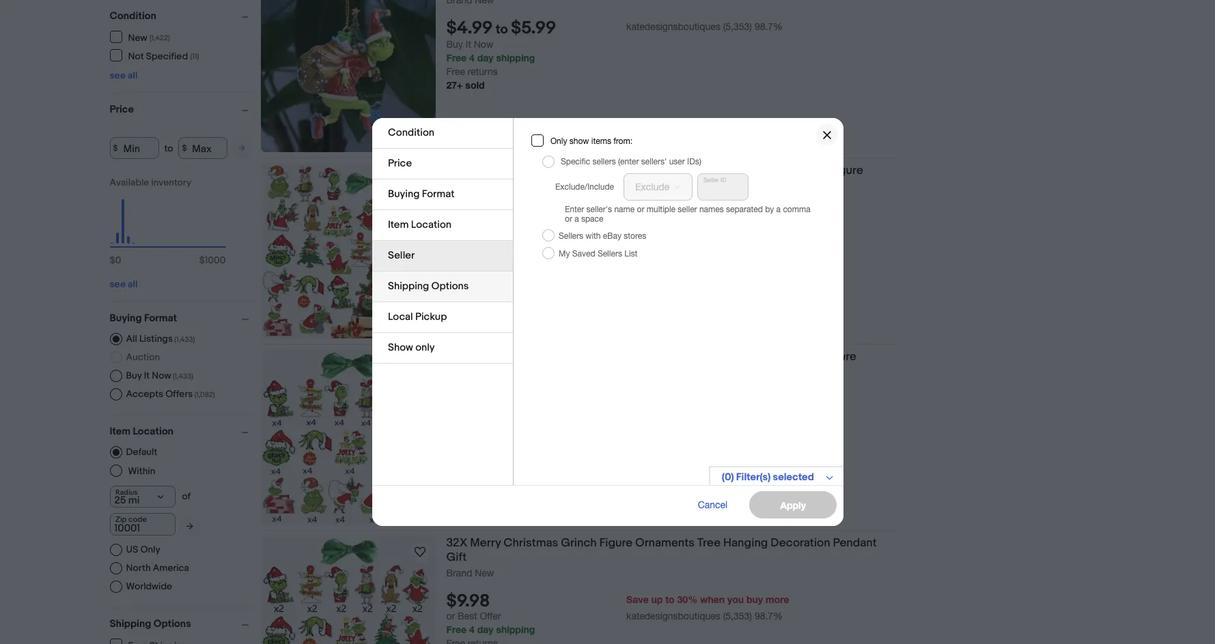 Task type: locate. For each thing, give the bounding box(es) containing it.
0 vertical spatial now
[[474, 39, 493, 50]]

merry for 32x merry christmas grinch ornaments xmas tree hanging decoration figure pendant
[[470, 164, 501, 178]]

merry inside 32x merry christmas grinch figure ornaments tree hanging decoration pendant gift brand new
[[470, 537, 501, 551]]

shipping
[[496, 52, 535, 64], [496, 251, 535, 263], [496, 438, 535, 450], [496, 624, 535, 636]]

2 save up to 30% when you buy more or best offer from the top
[[446, 594, 789, 622]]

2 vertical spatial (5,353)
[[723, 611, 752, 622]]

2 30% from the top
[[677, 594, 698, 606]]

2 (5,353) from the top
[[723, 239, 752, 249]]

merry right watch 32x merry christmas grinch ornaments xmas tree hanging decoration figure pendant icon
[[470, 164, 501, 178]]

decoration
[[768, 164, 827, 178], [761, 350, 821, 364], [771, 537, 830, 551]]

1 vertical spatial figure
[[823, 350, 857, 364]]

decoration inside 64 piece merry christmas grinch ornaments tree hanging decoration figure pendant
[[761, 350, 821, 364]]

location up seller
[[411, 219, 451, 232]]

decoration for 32x merry christmas grinch figure ornaments tree hanging decoration pendant gift brand new
[[771, 537, 830, 551]]

1 horizontal spatial format
[[422, 188, 454, 201]]

see all button
[[110, 70, 138, 81], [110, 279, 138, 290]]

sold
[[465, 79, 485, 91], [465, 279, 484, 290]]

new
[[128, 32, 147, 43], [475, 195, 494, 206], [475, 568, 494, 579]]

tree inside 32x merry christmas grinch ornaments xmas tree hanging decoration figure pendant brand new
[[694, 164, 718, 178]]

5 free from the top
[[446, 438, 467, 450]]

1 vertical spatial katedesignsboutiques
[[626, 239, 721, 249]]

or up 431
[[446, 239, 455, 249]]

0 vertical spatial buying format
[[388, 188, 454, 201]]

 (1,433) Items text field
[[171, 372, 193, 381]]

1 all from the top
[[128, 70, 138, 81]]

0 horizontal spatial price
[[110, 103, 134, 116]]

grinch for ornaments
[[561, 164, 597, 178]]

1 horizontal spatial shipping options
[[388, 280, 468, 293]]

1 horizontal spatial buying format
[[388, 188, 454, 201]]

item location up default
[[110, 426, 173, 439]]

2 32x from the top
[[446, 537, 467, 551]]

day
[[477, 52, 494, 64], [477, 251, 494, 263], [477, 438, 494, 450], [477, 624, 494, 636]]

specified
[[146, 50, 188, 62]]

condition inside tab list
[[388, 126, 434, 139]]

1 horizontal spatial item
[[388, 219, 408, 232]]

1 vertical spatial condition
[[388, 126, 434, 139]]

inventory
[[151, 177, 191, 189]]

1 vertical spatial new
[[475, 195, 494, 206]]

see all down 0
[[110, 279, 138, 290]]

to down 32x merry christmas grinch figure ornaments tree hanging decoration pendant gift brand new
[[665, 594, 675, 606]]

0 vertical spatial offer
[[480, 239, 501, 249]]

brand inside 32x merry christmas grinch figure ornaments tree hanging decoration pendant gift brand new
[[446, 568, 472, 579]]

1 vertical spatial see all
[[110, 279, 138, 290]]

katedesignsboutiques (5,353) 98.7% free 4 day shipping
[[446, 611, 783, 636]]

1 vertical spatial shipping
[[110, 618, 151, 631]]

2 free from the top
[[446, 66, 465, 77]]

brand
[[446, 195, 472, 206], [446, 568, 472, 579]]

0 vertical spatial hanging
[[720, 164, 765, 178]]

2 vertical spatial figure
[[599, 537, 633, 551]]

item
[[388, 219, 408, 232], [110, 426, 131, 439]]

item up seller
[[388, 219, 408, 232]]

1 best from the top
[[458, 239, 477, 249]]

1 vertical spatial see all button
[[110, 279, 138, 290]]

0 vertical spatial returns
[[468, 66, 498, 77]]

0 vertical spatial you
[[727, 221, 744, 233]]

64 piece merry christmas grinch ornaments tree hanging decoration figure pendant
[[446, 350, 857, 378]]

auction
[[126, 352, 160, 363]]

0 vertical spatial pendant
[[446, 178, 490, 192]]

1 vertical spatial save up to 30% when you buy more or best offer
[[446, 594, 789, 622]]

(1,433) up the "offers"
[[173, 372, 193, 381]]

new for 32x merry christmas grinch figure ornaments tree hanging decoration pendant gift
[[475, 568, 494, 579]]

buy up 27+
[[446, 39, 463, 50]]

location up default
[[133, 426, 173, 439]]

2 vertical spatial katedesignsboutiques
[[626, 611, 721, 622]]

katedesignsboutiques inside 'katedesignsboutiques (5,353) 98.7% free 4 day shipping free returns 431 sold'
[[626, 239, 721, 249]]

christmas
[[504, 164, 558, 178], [530, 350, 584, 364], [504, 537, 558, 551]]

$9.98 up 431
[[446, 219, 490, 240]]

2 vertical spatial pendant
[[833, 537, 877, 551]]

available
[[110, 177, 149, 189]]

0 vertical spatial 32x
[[446, 164, 467, 178]]

figure for 64 piece merry christmas grinch ornaments tree hanging decoration figure pendant
[[823, 350, 857, 364]]

1 vertical spatial only
[[140, 544, 160, 556]]

0 vertical spatial merry
[[470, 164, 501, 178]]

2 98.7% from the top
[[755, 239, 783, 249]]

1 vertical spatial or
[[446, 611, 455, 622]]

4 inside the katedesignsboutiques (5,353) 98.7% buy it now free 4 day shipping free returns 27+ sold
[[469, 52, 475, 64]]

1 shipping from the top
[[496, 52, 535, 64]]

see all down not
[[110, 70, 138, 81]]

1 (5,353) from the top
[[723, 21, 752, 32]]

from:
[[613, 136, 632, 146]]

98.7% for day
[[755, 21, 783, 32]]

98.7% inside the katedesignsboutiques (5,353) 98.7% buy it now free 4 day shipping free returns 27+ sold
[[755, 21, 783, 32]]

1 vertical spatial (1,433)
[[173, 372, 193, 381]]

default link
[[110, 447, 157, 459]]

when down the 32x merry christmas grinch figure ornaments tree hanging decoration pendant gift link
[[700, 594, 725, 606]]

show
[[569, 136, 589, 146]]

see all button down 0
[[110, 279, 138, 290]]

2 buy from the top
[[747, 594, 763, 606]]

1 vertical spatial buying format
[[110, 312, 177, 325]]

christmas for ornaments
[[504, 164, 558, 178]]

Minimum Value in $ text field
[[110, 137, 159, 159]]

up
[[651, 221, 663, 233], [651, 594, 663, 606]]

1 horizontal spatial options
[[431, 280, 468, 293]]

returns
[[468, 66, 498, 77], [468, 266, 498, 277]]

tab list containing condition
[[372, 118, 513, 364]]

2 vertical spatial decoration
[[771, 537, 830, 551]]

1 vertical spatial (5,353)
[[723, 239, 752, 249]]

grinch inside 32x merry christmas grinch figure ornaments tree hanging decoration pendant gift brand new
[[561, 537, 597, 551]]

0 horizontal spatial item location
[[110, 426, 173, 439]]

0 vertical spatial ornaments
[[599, 164, 659, 178]]

sold right 27+
[[465, 79, 485, 91]]

4 4 from the top
[[469, 624, 475, 636]]

0 vertical spatial location
[[411, 219, 451, 232]]

1 horizontal spatial price
[[388, 157, 412, 170]]

0 vertical spatial shipping
[[388, 280, 429, 293]]

see
[[110, 70, 126, 81], [110, 279, 126, 290]]

merry inside 64 piece merry christmas grinch ornaments tree hanging decoration figure pendant
[[496, 350, 527, 364]]

(5,353) inside 'katedesignsboutiques (5,353) 98.7% free 4 day shipping free returns 431 sold'
[[723, 239, 752, 249]]

pendant
[[446, 178, 490, 192], [446, 365, 490, 378], [833, 537, 877, 551]]

0 vertical spatial up
[[651, 221, 663, 233]]

worldwide link
[[110, 581, 172, 594]]

1 vertical spatial when
[[700, 594, 725, 606]]

gift
[[446, 551, 467, 565]]

figure
[[830, 164, 863, 178], [823, 350, 857, 364], [599, 537, 633, 551]]

1 brand from the top
[[446, 195, 472, 206]]

(1,433) inside buy it now (1,433)
[[173, 372, 193, 381]]

1 vertical spatial tree
[[687, 350, 711, 364]]

1 day from the top
[[477, 52, 494, 64]]

options
[[431, 280, 468, 293], [154, 618, 191, 631]]

buying up the all
[[110, 312, 142, 325]]

ornaments inside 32x merry christmas grinch figure ornaments tree hanging decoration pendant gift brand new
[[635, 537, 695, 551]]

tree inside 64 piece merry christmas grinch ornaments tree hanging decoration figure pendant
[[687, 350, 711, 364]]

only
[[550, 136, 567, 146], [140, 544, 160, 556]]

0 vertical spatial condition
[[110, 10, 156, 23]]

tree inside 32x merry christmas grinch figure ornaments tree hanging decoration pendant gift brand new
[[697, 537, 721, 551]]

now up "accepts offers (1,082)"
[[152, 370, 171, 382]]

0 vertical spatial grinch
[[561, 164, 597, 178]]

Maximum Value in $ text field
[[179, 137, 228, 159]]

(1,433) down buying format dropdown button
[[174, 335, 195, 344]]

to
[[496, 22, 508, 38], [164, 142, 173, 154], [665, 221, 675, 233], [665, 594, 675, 606]]

0 vertical spatial brand
[[446, 195, 472, 206]]

0 vertical spatial new
[[128, 32, 147, 43]]

when
[[700, 221, 725, 233], [700, 594, 725, 606]]

location
[[411, 219, 451, 232], [133, 426, 173, 439]]

tree for ornaments
[[694, 164, 718, 178]]

figure inside 32x merry christmas grinch ornaments xmas tree hanging decoration figure pendant brand new
[[830, 164, 863, 178]]

save up to 30% when you buy more or best offer down 32x merry christmas grinch figure ornaments tree hanging decoration pendant gift brand new
[[446, 594, 789, 622]]

1 katedesignsboutiques from the top
[[626, 21, 721, 32]]

when down the 32x merry christmas grinch ornaments xmas tree hanging decoration figure pendant 'link'
[[700, 221, 725, 233]]

$9.98 down gift
[[446, 592, 490, 613]]

1 vertical spatial christmas
[[530, 350, 584, 364]]

see all
[[110, 70, 138, 81], [110, 279, 138, 290]]

cancel button
[[682, 492, 742, 519]]

27+
[[446, 79, 463, 91]]

2 see from the top
[[110, 279, 126, 290]]

ornaments inside 64 piece merry christmas grinch ornaments tree hanging decoration figure pendant
[[626, 350, 685, 364]]

grinch inside 32x merry christmas grinch ornaments xmas tree hanging decoration figure pendant brand new
[[561, 164, 597, 178]]

3 (5,353) from the top
[[723, 611, 752, 622]]

0 horizontal spatial buying format
[[110, 312, 177, 325]]

32x right watch 32x merry christmas grinch ornaments xmas tree hanging decoration figure pendant icon
[[446, 164, 467, 178]]

 (1,082) Items text field
[[193, 391, 215, 400]]

all
[[126, 333, 137, 345]]

2 best from the top
[[458, 611, 477, 622]]

0 horizontal spatial buy
[[126, 370, 142, 382]]

it
[[466, 39, 471, 50], [144, 370, 150, 382]]

32x merry christmas grinch ornaments xmas tree hanging decoration figure pendant link
[[446, 164, 897, 195]]

day inside 'katedesignsboutiques (5,353) 98.7% free 4 day shipping free returns 431 sold'
[[477, 251, 494, 263]]

more
[[766, 221, 789, 233], [766, 594, 789, 606]]

all up the all
[[128, 279, 138, 290]]

tree
[[694, 164, 718, 178], [687, 350, 711, 364], [697, 537, 721, 551]]

it left $5.99
[[466, 39, 471, 50]]

options up pickup
[[431, 280, 468, 293]]

buy
[[446, 39, 463, 50], [126, 370, 142, 382]]

1 4 from the top
[[469, 52, 475, 64]]

1 vertical spatial hanging
[[714, 350, 758, 364]]

0 vertical spatial see
[[110, 70, 126, 81]]

or down gift
[[446, 611, 455, 622]]

hanging inside 32x merry christmas grinch ornaments xmas tree hanging decoration figure pendant brand new
[[720, 164, 765, 178]]

shipping inside katedesignsboutiques (5,353) 98.7% free 4 day shipping
[[496, 624, 535, 636]]

item location
[[388, 219, 451, 232], [110, 426, 173, 439]]

condition up new (1,422)
[[110, 10, 156, 23]]

0 vertical spatial (1,433)
[[174, 335, 195, 344]]

0 vertical spatial or
[[446, 239, 455, 249]]

shipping options up pickup
[[388, 280, 468, 293]]

save up to 30% when you buy more or best offer down 32x merry christmas grinch ornaments xmas tree hanging decoration figure pendant brand new
[[446, 221, 789, 249]]

32x up gift
[[446, 537, 467, 551]]

$5.99
[[511, 18, 556, 39]]

now left $5.99
[[474, 39, 493, 50]]

decoration inside 32x merry christmas grinch figure ornaments tree hanging decoration pendant gift brand new
[[771, 537, 830, 551]]

offer
[[480, 239, 501, 249], [480, 611, 501, 622]]

2 vertical spatial grinch
[[561, 537, 597, 551]]

selected
[[773, 471, 814, 484]]

(1,433)
[[174, 335, 195, 344], [173, 372, 193, 381]]

1 vertical spatial up
[[651, 594, 663, 606]]

2 save from the top
[[626, 594, 649, 606]]

day inside katedesignsboutiques (5,353) 98.7% free 4 day shipping
[[477, 624, 494, 636]]

listings
[[139, 333, 173, 345]]

$9.98
[[446, 219, 490, 240], [446, 592, 490, 613]]

1 vertical spatial see
[[110, 279, 126, 290]]

0
[[115, 255, 121, 266]]

pendant for piece
[[446, 365, 490, 378]]

2 returns from the top
[[468, 266, 498, 277]]

merry right piece
[[496, 350, 527, 364]]

2 $9.98 from the top
[[446, 592, 490, 613]]

2 katedesignsboutiques from the top
[[626, 239, 721, 249]]

1 vertical spatial best
[[458, 611, 477, 622]]

north america link
[[110, 563, 189, 575]]

98.7%
[[755, 21, 783, 32], [755, 239, 783, 249], [755, 611, 783, 622]]

32x merry christmas grinch ornaments xmas tree hanging decoration figure pendant image
[[261, 164, 435, 339]]

2 shipping from the top
[[496, 251, 535, 263]]

pendant inside 32x merry christmas grinch ornaments xmas tree hanging decoration figure pendant brand new
[[446, 178, 490, 192]]

merry for 32x merry christmas grinch figure ornaments tree hanging decoration pendant gift
[[470, 537, 501, 551]]

grinch
[[561, 164, 597, 178], [587, 350, 623, 364], [561, 537, 597, 551]]

buying up seller
[[388, 188, 419, 201]]

2 brand from the top
[[446, 568, 472, 579]]

shipping down worldwide link
[[110, 618, 151, 631]]

item location button
[[110, 426, 254, 439]]

katedesignsboutiques for returns
[[626, 239, 721, 249]]

shipping inside tab list
[[388, 280, 429, 293]]

1 vertical spatial brand
[[446, 568, 472, 579]]

seller
[[388, 249, 414, 262]]

2 vertical spatial hanging
[[723, 537, 768, 551]]

price up watch 32x merry christmas grinch ornaments xmas tree hanging decoration figure pendant icon
[[388, 157, 412, 170]]

1 vertical spatial buy
[[747, 594, 763, 606]]

1 vertical spatial 32x
[[446, 537, 467, 551]]

2 vertical spatial christmas
[[504, 537, 558, 551]]

options down worldwide
[[154, 618, 191, 631]]

returns inside 'katedesignsboutiques (5,353) 98.7% free 4 day shipping free returns 431 sold'
[[468, 266, 498, 277]]

christmas inside 64 piece merry christmas grinch ornaments tree hanging decoration figure pendant
[[530, 350, 584, 364]]

$9.98 for pendant
[[446, 219, 490, 240]]

merry
[[470, 164, 501, 178], [496, 350, 527, 364], [470, 537, 501, 551]]

1 horizontal spatial it
[[466, 39, 471, 50]]

4 inside katedesignsboutiques (5,353) 98.7% free 4 day shipping
[[469, 624, 475, 636]]

item location up seller
[[388, 219, 451, 232]]

1 32x from the top
[[446, 164, 467, 178]]

hanging inside 32x merry christmas grinch figure ornaments tree hanging decoration pendant gift brand new
[[723, 537, 768, 551]]

0 vertical spatial figure
[[830, 164, 863, 178]]

0 vertical spatial save up to 30% when you buy more or best offer
[[446, 221, 789, 249]]

buy it now (1,433)
[[126, 370, 193, 382]]

2 day from the top
[[477, 251, 494, 263]]

None text field
[[110, 514, 175, 536]]

buying
[[388, 188, 419, 201], [110, 312, 142, 325]]

0 vertical spatial decoration
[[768, 164, 827, 178]]

pendant inside 64 piece merry christmas grinch ornaments tree hanging decoration figure pendant
[[446, 365, 490, 378]]

1 vertical spatial 98.7%
[[755, 239, 783, 249]]

item up the default link at the left bottom of the page
[[110, 426, 131, 439]]

brand inside 32x merry christmas grinch ornaments xmas tree hanging decoration figure pendant brand new
[[446, 195, 472, 206]]

decoration for 32x merry christmas grinch ornaments xmas tree hanging decoration figure pendant brand new
[[768, 164, 827, 178]]

(1,433) inside the all listings (1,433)
[[174, 335, 195, 344]]

us only
[[126, 544, 160, 556]]

30% down 32x merry christmas grinch figure ornaments tree hanging decoration pendant gift brand new
[[677, 594, 698, 606]]

shipping options down worldwide
[[110, 618, 191, 631]]

save up katedesignsboutiques (5,353) 98.7% free 4 day shipping
[[626, 594, 649, 606]]

1 98.7% from the top
[[755, 21, 783, 32]]

$4.99 to $5.99
[[446, 18, 556, 39]]

6 free from the top
[[446, 624, 467, 636]]

figure inside 64 piece merry christmas grinch ornaments tree hanging decoration figure pendant
[[823, 350, 857, 364]]

1 vertical spatial item
[[110, 426, 131, 439]]

0 vertical spatial christmas
[[504, 164, 558, 178]]

 (1,433) Items text field
[[173, 335, 195, 344]]

merry inside 32x merry christmas grinch ornaments xmas tree hanging decoration figure pendant brand new
[[470, 164, 501, 178]]

2 you from the top
[[727, 594, 744, 606]]

1 vertical spatial all
[[128, 279, 138, 290]]

0 vertical spatial only
[[550, 136, 567, 146]]

decoration inside 32x merry christmas grinch ornaments xmas tree hanging decoration figure pendant brand new
[[768, 164, 827, 178]]

save
[[626, 221, 649, 233], [626, 594, 649, 606]]

0 vertical spatial more
[[766, 221, 789, 233]]

tab list
[[372, 118, 513, 364]]

shipping options
[[388, 280, 468, 293], [110, 618, 191, 631]]

hanging inside 64 piece merry christmas grinch ornaments tree hanging decoration figure pendant
[[714, 350, 758, 364]]

30% down the 32x merry christmas grinch ornaments xmas tree hanging decoration figure pendant 'link'
[[677, 221, 698, 233]]

returns inside the katedesignsboutiques (5,353) 98.7% buy it now free 4 day shipping free returns 27+ sold
[[468, 66, 498, 77]]

decoration for 64 piece merry christmas grinch ornaments tree hanging decoration figure pendant
[[761, 350, 821, 364]]

shipping down seller
[[388, 280, 429, 293]]

you
[[727, 221, 744, 233], [727, 594, 744, 606]]

condition for condition dropdown button
[[110, 10, 156, 23]]

price up minimum value in $ text box
[[110, 103, 134, 116]]

sold right 431
[[465, 279, 484, 290]]

best up 431
[[458, 239, 477, 249]]

2 see all from the top
[[110, 279, 138, 290]]

buy
[[747, 221, 763, 233], [747, 594, 763, 606]]

98.7% inside 'katedesignsboutiques (5,353) 98.7% free 4 day shipping free returns 431 sold'
[[755, 239, 783, 249]]

32x merry christmas grinch ornaments xmas tree hanging decoration figure pendant brand new
[[446, 164, 863, 206]]

1 see all button from the top
[[110, 70, 138, 81]]

1 horizontal spatial now
[[474, 39, 493, 50]]

0 vertical spatial see all button
[[110, 70, 138, 81]]

new inside 32x merry christmas grinch ornaments xmas tree hanging decoration figure pendant brand new
[[475, 195, 494, 206]]

katedesignsboutiques inside the katedesignsboutiques (5,353) 98.7% buy it now free 4 day shipping free returns 27+ sold
[[626, 21, 721, 32]]

1 see from the top
[[110, 70, 126, 81]]

32x inside 32x merry christmas grinch figure ornaments tree hanging decoration pendant gift brand new
[[446, 537, 467, 551]]

available inventory
[[110, 177, 191, 189]]

up down 32x merry christmas grinch ornaments xmas tree hanging decoration figure pendant brand new
[[651, 221, 663, 233]]

0 horizontal spatial options
[[154, 618, 191, 631]]

0 vertical spatial buy
[[446, 39, 463, 50]]

4 day from the top
[[477, 624, 494, 636]]

0 horizontal spatial location
[[133, 426, 173, 439]]

katedesignsboutiques
[[626, 21, 721, 32], [626, 239, 721, 249], [626, 611, 721, 622]]

3 98.7% from the top
[[755, 611, 783, 622]]

ornaments
[[599, 164, 659, 178], [626, 350, 685, 364], [635, 537, 695, 551]]

32x inside 32x merry christmas grinch ornaments xmas tree hanging decoration figure pendant brand new
[[446, 164, 467, 178]]

all down not
[[128, 70, 138, 81]]

1 vertical spatial buying
[[110, 312, 142, 325]]

1 or from the top
[[446, 239, 455, 249]]

up down 32x merry christmas grinch figure ornaments tree hanging decoration pendant gift brand new
[[651, 594, 663, 606]]

shipping options inside tab list
[[388, 280, 468, 293]]

1 horizontal spatial condition
[[388, 126, 434, 139]]

all for price
[[128, 279, 138, 290]]

only
[[415, 342, 435, 355]]

2 more from the top
[[766, 594, 789, 606]]

2 4 from the top
[[469, 251, 475, 263]]

1000
[[205, 255, 226, 266]]

grinch for figure
[[561, 537, 597, 551]]

1 vertical spatial grinch
[[587, 350, 623, 364]]

merry christmas grinch ornaments xmas tree hanging decoration figure pendant image
[[261, 0, 435, 152]]

2 vertical spatial ornaments
[[635, 537, 695, 551]]

1 up from the top
[[651, 221, 663, 233]]

christmas inside 32x merry christmas grinch figure ornaments tree hanging decoration pendant gift brand new
[[504, 537, 558, 551]]

to left $5.99
[[496, 22, 508, 38]]

buying format up seller
[[388, 188, 454, 201]]

xmas
[[661, 164, 692, 178]]

4
[[469, 52, 475, 64], [469, 251, 475, 263], [469, 438, 475, 450], [469, 624, 475, 636]]

1 returns from the top
[[468, 66, 498, 77]]

2 up from the top
[[651, 594, 663, 606]]

christmas inside 32x merry christmas grinch ornaments xmas tree hanging decoration figure pendant brand new
[[504, 164, 558, 178]]

now
[[474, 39, 493, 50], [152, 370, 171, 382]]

3 katedesignsboutiques from the top
[[626, 611, 721, 622]]

new inside 32x merry christmas grinch figure ornaments tree hanging decoration pendant gift brand new
[[475, 568, 494, 579]]

1 horizontal spatial buy
[[446, 39, 463, 50]]

apply within filter image
[[186, 522, 193, 531]]

save up 'katedesignsboutiques (5,353) 98.7% free 4 day shipping free returns 431 sold'
[[626, 221, 649, 233]]

32x merry christmas grinch figure ornaments tree hanging decoration pendant gift heading
[[446, 537, 877, 565]]

0 horizontal spatial buying
[[110, 312, 142, 325]]

buying format up the all
[[110, 312, 177, 325]]

2 see all button from the top
[[110, 279, 138, 290]]

64 piece merry christmas grinch ornaments tree hanging decoration figure pendant heading
[[446, 350, 857, 378]]

0 vertical spatial item location
[[388, 219, 451, 232]]

items
[[591, 136, 611, 146]]

katedesignsboutiques (5,353) 98.7% buy it now free 4 day shipping free returns 27+ sold
[[446, 21, 783, 91]]

32x for 32x merry christmas grinch ornaments xmas tree hanging decoration figure pendant
[[446, 164, 467, 178]]

0 vertical spatial 30%
[[677, 221, 698, 233]]

or
[[446, 239, 455, 249], [446, 611, 455, 622]]

0 horizontal spatial item
[[110, 426, 131, 439]]

(5,353)
[[723, 21, 752, 32], [723, 239, 752, 249], [723, 611, 752, 622]]

brand for pendant
[[446, 195, 472, 206]]

merry right watch 32x merry christmas grinch figure ornaments tree hanging decoration pendant gift image
[[470, 537, 501, 551]]

1 see all from the top
[[110, 70, 138, 81]]

0 vertical spatial sold
[[465, 79, 485, 91]]

0 horizontal spatial shipping
[[110, 618, 151, 631]]

it up the accepts
[[144, 370, 150, 382]]

dialog
[[0, 0, 1215, 645]]

1 $9.98 from the top
[[446, 219, 490, 240]]

0 vertical spatial buy
[[747, 221, 763, 233]]

1 vertical spatial sold
[[465, 279, 484, 290]]

only left the show
[[550, 136, 567, 146]]

item location inside tab list
[[388, 219, 451, 232]]

best down gift
[[458, 611, 477, 622]]

1 vertical spatial merry
[[496, 350, 527, 364]]

only right the us
[[140, 544, 160, 556]]

1 vertical spatial save
[[626, 594, 649, 606]]

buy down auction
[[126, 370, 142, 382]]

0 vertical spatial katedesignsboutiques
[[626, 21, 721, 32]]

pendant for merry
[[446, 178, 490, 192]]

hanging
[[720, 164, 765, 178], [714, 350, 758, 364], [723, 537, 768, 551]]

4 shipping from the top
[[496, 624, 535, 636]]

3 4 from the top
[[469, 438, 475, 450]]

katedesignsboutiques inside katedesignsboutiques (5,353) 98.7% free 4 day shipping
[[626, 611, 721, 622]]

2 all from the top
[[128, 279, 138, 290]]

only show items from:
[[550, 136, 632, 146]]

item inside tab list
[[388, 219, 408, 232]]

to inside $4.99 to $5.99
[[496, 22, 508, 38]]

0 vertical spatial item
[[388, 219, 408, 232]]

see all button for price
[[110, 279, 138, 290]]

1 when from the top
[[700, 221, 725, 233]]

2 vertical spatial new
[[475, 568, 494, 579]]

condition up watch 32x merry christmas grinch ornaments xmas tree hanging decoration figure pendant icon
[[388, 126, 434, 139]]

see all button down not
[[110, 70, 138, 81]]

(5,353) inside the katedesignsboutiques (5,353) 98.7% buy it now free 4 day shipping free returns 27+ sold
[[723, 21, 752, 32]]



Task type: vqa. For each thing, say whether or not it's contained in the screenshot.
Returns Accepted link
no



Task type: describe. For each thing, give the bounding box(es) containing it.
sold inside 'katedesignsboutiques (5,353) 98.7% free 4 day shipping free returns 431 sold'
[[465, 279, 484, 290]]

0 horizontal spatial only
[[140, 544, 160, 556]]

north america
[[126, 563, 189, 574]]

$ 1000
[[199, 255, 226, 266]]

us only link
[[110, 544, 160, 557]]

graph of available inventory between $0 and $1000+ image
[[110, 177, 226, 273]]

tree for figure
[[697, 537, 721, 551]]

3 day from the top
[[477, 438, 494, 450]]

it inside the katedesignsboutiques (5,353) 98.7% buy it now free 4 day shipping free returns 27+ sold
[[466, 39, 471, 50]]

32x merry christmas grinch figure ornaments tree hanging decoration pendant gift link
[[446, 537, 897, 568]]

$4.99
[[446, 18, 493, 39]]

accepts offers (1,082)
[[126, 389, 215, 400]]

free 4 day shipping
[[446, 438, 535, 450]]

not
[[128, 50, 144, 62]]

1 vertical spatial buy
[[126, 370, 142, 382]]

2 offer from the top
[[480, 611, 501, 622]]

98.7% for returns
[[755, 239, 783, 249]]

buying format button
[[110, 312, 254, 325]]

1 save up to 30% when you buy more or best offer from the top
[[446, 221, 789, 249]]

katedesignsboutiques for day
[[626, 21, 721, 32]]

not specified (11)
[[128, 50, 199, 62]]

2 when from the top
[[700, 594, 725, 606]]

cancel
[[698, 500, 727, 511]]

piece
[[463, 350, 494, 364]]

condition button
[[110, 10, 254, 23]]

of
[[182, 491, 191, 503]]

32x merry christmas grinch figure ornaments tree hanging decoration pendant gift image
[[261, 537, 435, 645]]

ornaments for grinch
[[626, 350, 685, 364]]

all for condition
[[128, 70, 138, 81]]

options inside tab list
[[431, 280, 468, 293]]

(0) filter(s) selected
[[722, 471, 814, 484]]

pickup
[[415, 311, 447, 324]]

within
[[128, 466, 155, 477]]

north
[[126, 563, 151, 574]]

pendant inside 32x merry christmas grinch figure ornaments tree hanging decoration pendant gift brand new
[[833, 537, 877, 551]]

day inside the katedesignsboutiques (5,353) 98.7% buy it now free 4 day shipping free returns 27+ sold
[[477, 52, 494, 64]]

worldwide
[[126, 581, 172, 593]]

show
[[388, 342, 413, 355]]

price button
[[110, 103, 254, 116]]

(0) filter(s) selected button
[[709, 467, 843, 488]]

(1,422)
[[150, 33, 170, 42]]

tree for grinch
[[687, 350, 711, 364]]

local
[[388, 311, 413, 324]]

figure inside 32x merry christmas grinch figure ornaments tree hanging decoration pendant gift brand new
[[599, 537, 633, 551]]

1 more from the top
[[766, 221, 789, 233]]

free inside katedesignsboutiques (5,353) 98.7% free 4 day shipping
[[446, 624, 467, 636]]

see all for condition
[[110, 70, 138, 81]]

64 piece merry christmas grinch ornaments tree hanging decoration figure pendant image
[[261, 350, 435, 525]]

brand for gift
[[446, 568, 472, 579]]

see for condition
[[110, 70, 126, 81]]

dialog containing condition
[[0, 0, 1215, 645]]

katedesignsboutiques (5,353) 98.7% free 4 day shipping free returns 431 sold
[[446, 239, 783, 290]]

hanging for figure
[[723, 537, 768, 551]]

64
[[446, 350, 461, 364]]

ornaments for figure
[[635, 537, 695, 551]]

default
[[126, 447, 157, 458]]

accepts
[[126, 389, 163, 400]]

see for price
[[110, 279, 126, 290]]

3 shipping from the top
[[496, 438, 535, 450]]

grinch inside 64 piece merry christmas grinch ornaments tree hanging decoration figure pendant
[[587, 350, 623, 364]]

$ 0
[[110, 255, 121, 266]]

america
[[153, 563, 189, 574]]

1 vertical spatial location
[[133, 426, 173, 439]]

98.7% inside katedesignsboutiques (5,353) 98.7% free 4 day shipping
[[755, 611, 783, 622]]

1 save from the top
[[626, 221, 649, 233]]

1 you from the top
[[727, 221, 744, 233]]

buying inside tab list
[[388, 188, 419, 201]]

shipping options button
[[110, 618, 254, 631]]

431
[[446, 279, 462, 290]]

1 30% from the top
[[677, 221, 698, 233]]

3 free from the top
[[446, 251, 467, 263]]

all listings (1,433)
[[126, 333, 195, 345]]

apply
[[780, 500, 806, 511]]

2 or from the top
[[446, 611, 455, 622]]

1 free from the top
[[446, 52, 467, 64]]

shipping inside the katedesignsboutiques (5,353) 98.7% buy it now free 4 day shipping free returns 27+ sold
[[496, 52, 535, 64]]

1 buy from the top
[[747, 221, 763, 233]]

shipping inside 'katedesignsboutiques (5,353) 98.7% free 4 day shipping free returns 431 sold'
[[496, 251, 535, 263]]

new for 32x merry christmas grinch ornaments xmas tree hanging decoration figure pendant
[[475, 195, 494, 206]]

1 vertical spatial options
[[154, 618, 191, 631]]

(0)
[[722, 471, 734, 484]]

condition for tab list containing condition
[[388, 126, 434, 139]]

filter(s)
[[736, 471, 770, 484]]

format inside tab list
[[422, 188, 454, 201]]

(5,353) inside katedesignsboutiques (5,353) 98.7% free 4 day shipping
[[723, 611, 752, 622]]

32x for 32x merry christmas grinch figure ornaments tree hanging decoration pendant gift
[[446, 537, 467, 551]]

(5,353) for returns
[[723, 239, 752, 249]]

hanging for grinch
[[714, 350, 758, 364]]

show only
[[388, 342, 435, 355]]

32x merry christmas grinch figure ornaments tree hanging decoration pendant gift brand new
[[446, 537, 877, 579]]

offers
[[165, 389, 193, 400]]

1 vertical spatial now
[[152, 370, 171, 382]]

1 horizontal spatial location
[[411, 219, 451, 232]]

1 vertical spatial shipping options
[[110, 618, 191, 631]]

(11)
[[190, 52, 199, 60]]

see all button for condition
[[110, 70, 138, 81]]

see all for price
[[110, 279, 138, 290]]

(5,353) for day
[[723, 21, 752, 32]]

watch 32x merry christmas grinch ornaments xmas tree hanging decoration figure pendant image
[[412, 171, 428, 188]]

32x merry christmas grinch ornaments xmas tree hanging decoration figure pendant heading
[[446, 164, 863, 192]]

figure for 32x merry christmas grinch ornaments xmas tree hanging decoration figure pendant brand new
[[830, 164, 863, 178]]

sold inside the katedesignsboutiques (5,353) 98.7% buy it now free 4 day shipping free returns 27+ sold
[[465, 79, 485, 91]]

watch 32x merry christmas grinch figure ornaments tree hanging decoration pendant gift image
[[412, 544, 428, 561]]

hanging for ornaments
[[720, 164, 765, 178]]

1 offer from the top
[[480, 239, 501, 249]]

0 vertical spatial price
[[110, 103, 134, 116]]

1 vertical spatial it
[[144, 370, 150, 382]]

local pickup
[[388, 311, 447, 324]]

to down 32x merry christmas grinch ornaments xmas tree hanging decoration figure pendant brand new
[[665, 221, 675, 233]]

4 free from the top
[[446, 266, 465, 277]]

us
[[126, 544, 138, 556]]

to right minimum value in $ text box
[[164, 142, 173, 154]]

$9.98 for gift
[[446, 592, 490, 613]]

buy inside the katedesignsboutiques (5,353) 98.7% buy it now free 4 day shipping free returns 27+ sold
[[446, 39, 463, 50]]

0 horizontal spatial format
[[144, 312, 177, 325]]

new (1,422)
[[128, 32, 170, 43]]

4 inside 'katedesignsboutiques (5,353) 98.7% free 4 day shipping free returns 431 sold'
[[469, 251, 475, 263]]

apply button
[[749, 492, 836, 519]]

64 piece merry christmas grinch ornaments tree hanging decoration figure pendant link
[[446, 350, 897, 381]]

ornaments inside 32x merry christmas grinch ornaments xmas tree hanging decoration figure pendant brand new
[[599, 164, 659, 178]]

watch 64 piece merry christmas grinch ornaments tree hanging decoration figure pendant image
[[412, 358, 428, 374]]

(1,082)
[[194, 391, 215, 400]]

christmas for figure
[[504, 537, 558, 551]]

now inside the katedesignsboutiques (5,353) 98.7% buy it now free 4 day shipping free returns 27+ sold
[[474, 39, 493, 50]]



